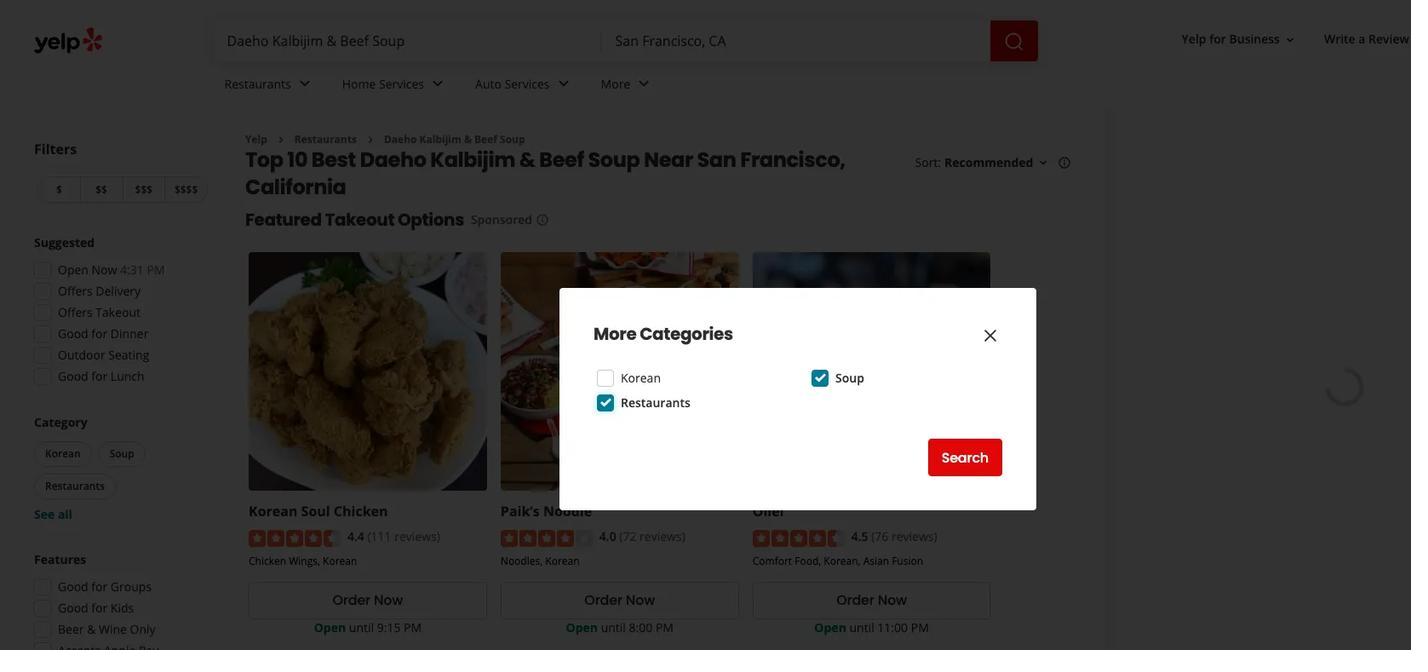 Task type: vqa. For each thing, say whether or not it's contained in the screenshot.
Takeout related to Featured
yes



Task type: locate. For each thing, give the bounding box(es) containing it.
24 chevron down v2 image for restaurants
[[295, 74, 315, 94]]

offers for offers takeout
[[58, 304, 93, 320]]

2 offers from the top
[[58, 304, 93, 320]]

24 chevron down v2 image left home
[[295, 74, 315, 94]]

0 horizontal spatial order
[[333, 591, 371, 610]]

yelp for business button
[[1176, 24, 1305, 55]]

3 good from the top
[[58, 579, 88, 595]]

2 reviews) from the left
[[640, 528, 686, 545]]

2 horizontal spatial order
[[837, 591, 875, 610]]

order now link down (111 on the bottom left of the page
[[249, 582, 487, 619]]

good for good for dinner
[[58, 325, 88, 342]]

pm for korean soul chicken
[[404, 619, 422, 635]]

order up "open until 11:00 pm"
[[837, 591, 875, 610]]

for down offers takeout at the left
[[91, 325, 108, 342]]

chicken
[[334, 502, 388, 521], [249, 554, 286, 568]]

noodles, korean order now
[[501, 554, 655, 610]]

takeout down delivery
[[96, 304, 141, 320]]

3 until from the left
[[850, 619, 875, 635]]

search button
[[929, 439, 1003, 476]]

1 order from the left
[[333, 591, 371, 610]]

more for more
[[601, 75, 631, 92]]

24 chevron down v2 image for auto services
[[553, 74, 574, 94]]

open down suggested
[[58, 262, 89, 278]]

9:15
[[377, 619, 401, 635]]

all
[[58, 506, 72, 522]]

for left business
[[1210, 31, 1227, 47]]

2 horizontal spatial order now link
[[753, 582, 991, 619]]

3 order from the left
[[837, 591, 875, 610]]

asian
[[864, 554, 890, 568]]

more categories dialog
[[0, 0, 1412, 650]]

order now link for soul
[[249, 582, 487, 619]]

for down outdoor seating
[[91, 368, 108, 384]]

10
[[287, 146, 308, 174]]

0 horizontal spatial order now
[[333, 591, 403, 610]]

order now link
[[249, 582, 487, 619], [501, 582, 739, 619], [753, 582, 991, 619]]

0 horizontal spatial until
[[349, 619, 374, 635]]

1 vertical spatial takeout
[[96, 304, 141, 320]]

0 vertical spatial chicken
[[334, 502, 388, 521]]

takeout for offers
[[96, 304, 141, 320]]

1 horizontal spatial &
[[464, 132, 472, 147]]

for up good for kids
[[91, 579, 108, 595]]

top 10 best daeho kalbijim & beef soup near san francisco, california
[[245, 146, 846, 201]]

korean down 4 star rating image
[[546, 554, 580, 568]]

16 info v2 image
[[536, 213, 550, 227]]

takeout down best
[[325, 208, 395, 232]]

until left 8:00
[[601, 619, 626, 635]]

1 horizontal spatial order
[[585, 591, 623, 610]]

chicken down the "4.4 star rating" image
[[249, 554, 286, 568]]

group
[[29, 234, 211, 390], [31, 414, 211, 523], [29, 551, 211, 650]]

0 vertical spatial takeout
[[325, 208, 395, 232]]

home services
[[342, 75, 424, 92]]

2 horizontal spatial 24 chevron down v2 image
[[553, 74, 574, 94]]

order inside noodles, korean order now
[[585, 591, 623, 610]]

order up open until 9:15 pm
[[333, 591, 371, 610]]

4.4 star rating image
[[249, 530, 341, 547]]

open for paik's noodle
[[566, 619, 598, 635]]

1 horizontal spatial 24 chevron down v2 image
[[428, 74, 448, 94]]

order
[[333, 591, 371, 610], [585, 591, 623, 610], [837, 591, 875, 610]]

soup
[[500, 132, 525, 147], [588, 146, 640, 174], [836, 370, 865, 386], [110, 446, 134, 461]]

daeho right 16 chevron right v2 image
[[384, 132, 417, 147]]

0 vertical spatial restaurants link
[[211, 61, 329, 111]]

24 chevron down v2 image right auto services
[[553, 74, 574, 94]]

restaurants down more categories
[[621, 395, 691, 411]]

1 vertical spatial chicken
[[249, 554, 286, 568]]

paik's noodle
[[501, 502, 592, 521]]

0 vertical spatial more
[[601, 75, 631, 92]]

yelp link
[[245, 132, 267, 147]]

2 order now from the left
[[837, 591, 907, 610]]

4.0 (72 reviews)
[[600, 528, 686, 545]]

until for soul
[[349, 619, 374, 635]]

4.4 (111 reviews)
[[348, 528, 440, 545]]

restaurants
[[225, 75, 291, 92], [295, 132, 357, 147], [621, 395, 691, 411], [45, 479, 105, 493]]

restaurants inside business categories element
[[225, 75, 291, 92]]

0 horizontal spatial reviews)
[[395, 528, 440, 545]]

$$ button
[[80, 176, 122, 203]]

24 chevron down v2 image left auto
[[428, 74, 448, 94]]

for inside "button"
[[1210, 31, 1227, 47]]

0 horizontal spatial services
[[379, 75, 424, 92]]

yelp left 16 chevron right v2 icon at top
[[245, 132, 267, 147]]

yelp
[[1182, 31, 1207, 47], [245, 132, 267, 147]]

noodles,
[[501, 554, 543, 568]]

now
[[92, 262, 117, 278], [374, 591, 403, 610], [626, 591, 655, 610], [878, 591, 907, 610]]

until left the 11:00
[[850, 619, 875, 635]]

order now up open until 9:15 pm
[[333, 591, 403, 610]]

pm
[[147, 262, 165, 278], [404, 619, 422, 635], [656, 619, 674, 635], [911, 619, 929, 635]]

$$
[[96, 182, 107, 197]]

16 chevron right v2 image
[[274, 133, 288, 146]]

0 horizontal spatial order now link
[[249, 582, 487, 619]]

0 vertical spatial group
[[29, 234, 211, 390]]

2 horizontal spatial until
[[850, 619, 875, 635]]

0 horizontal spatial 24 chevron down v2 image
[[295, 74, 315, 94]]

order up open until 8:00 pm
[[585, 591, 623, 610]]

1 vertical spatial restaurants link
[[295, 132, 357, 147]]

more left 24 chevron down v2 image
[[601, 75, 631, 92]]

filters
[[34, 140, 77, 158]]

reviews) up fusion
[[892, 528, 938, 545]]

group containing category
[[31, 414, 211, 523]]

order for ollei
[[837, 591, 875, 610]]

3 order now link from the left
[[753, 582, 991, 619]]

2 horizontal spatial &
[[520, 146, 536, 174]]

more inside business categories element
[[601, 75, 631, 92]]

& up sponsored
[[520, 146, 536, 174]]

pm right the 11:00
[[911, 619, 929, 635]]

2 until from the left
[[601, 619, 626, 635]]

write a review
[[1325, 31, 1410, 47]]

1 good from the top
[[58, 325, 88, 342]]

restaurants link up 16 chevron right v2 icon at top
[[211, 61, 329, 111]]

top
[[245, 146, 283, 174]]

see all button
[[34, 506, 72, 522]]

open left the 9:15
[[314, 619, 346, 635]]

order for korean soul chicken
[[333, 591, 371, 610]]

kalbijim inside top 10 best daeho kalbijim & beef soup near san francisco, california
[[431, 146, 516, 174]]

takeout
[[325, 208, 395, 232], [96, 304, 141, 320]]

0 horizontal spatial takeout
[[96, 304, 141, 320]]

1 horizontal spatial yelp
[[1182, 31, 1207, 47]]

2 vertical spatial group
[[29, 551, 211, 650]]

0 vertical spatial offers
[[58, 283, 93, 299]]

1 order now link from the left
[[249, 582, 487, 619]]

open left the 11:00
[[815, 619, 847, 635]]

korean down more categories
[[621, 370, 661, 386]]

1 horizontal spatial takeout
[[325, 208, 395, 232]]

1 horizontal spatial order now
[[837, 591, 907, 610]]

good for good for lunch
[[58, 368, 88, 384]]

2 24 chevron down v2 image from the left
[[428, 74, 448, 94]]

0 horizontal spatial yelp
[[245, 132, 267, 147]]

until for noodle
[[601, 619, 626, 635]]

more left "categories"
[[594, 322, 637, 346]]

open now 4:31 pm
[[58, 262, 165, 278]]

pm right 4:31
[[147, 262, 165, 278]]

None search field
[[213, 20, 1042, 61]]

see all
[[34, 506, 72, 522]]

beef
[[475, 132, 498, 147], [540, 146, 584, 174]]

order now link down (72
[[501, 582, 739, 619]]

&
[[464, 132, 472, 147], [520, 146, 536, 174], [87, 621, 96, 637]]

yelp inside "button"
[[1182, 31, 1207, 47]]

beef up 16 info v2 image at top left
[[540, 146, 584, 174]]

1 vertical spatial offers
[[58, 304, 93, 320]]

2 services from the left
[[505, 75, 550, 92]]

& right beer
[[87, 621, 96, 637]]

good
[[58, 325, 88, 342], [58, 368, 88, 384], [58, 579, 88, 595], [58, 600, 88, 616]]

good for good for kids
[[58, 600, 88, 616]]

until
[[349, 619, 374, 635], [601, 619, 626, 635], [850, 619, 875, 635]]

good down outdoor
[[58, 368, 88, 384]]

1 horizontal spatial beef
[[540, 146, 584, 174]]

offers
[[58, 283, 93, 299], [58, 304, 93, 320]]

user actions element
[[1169, 24, 1412, 58]]

now up 8:00
[[626, 591, 655, 610]]

order now
[[333, 591, 403, 610], [837, 591, 907, 610]]

3 24 chevron down v2 image from the left
[[553, 74, 574, 94]]

1 vertical spatial yelp
[[245, 132, 267, 147]]

korean button
[[34, 441, 92, 467]]

24 chevron down v2 image inside home services link
[[428, 74, 448, 94]]

see
[[34, 506, 55, 522]]

16 chevron down v2 image
[[1284, 33, 1298, 47]]

2 order from the left
[[585, 591, 623, 610]]

korean soul chicken link
[[249, 502, 388, 521]]

1 horizontal spatial reviews)
[[640, 528, 686, 545]]

write a review link
[[1318, 24, 1412, 55]]

reviews) right (72
[[640, 528, 686, 545]]

good up outdoor
[[58, 325, 88, 342]]

4:31
[[120, 262, 144, 278]]

1 horizontal spatial until
[[601, 619, 626, 635]]

1 vertical spatial more
[[594, 322, 637, 346]]

noodle
[[544, 502, 592, 521]]

$$$$
[[175, 182, 198, 197]]

for down good for groups
[[91, 600, 108, 616]]

open
[[58, 262, 89, 278], [314, 619, 346, 635], [566, 619, 598, 635], [815, 619, 847, 635]]

kalbijim up sponsored
[[431, 146, 516, 174]]

order now link down 'asian' on the right bottom of page
[[753, 582, 991, 619]]

services for home services
[[379, 75, 424, 92]]

group containing suggested
[[29, 234, 211, 390]]

pm right 8:00
[[656, 619, 674, 635]]

until left the 9:15
[[349, 619, 374, 635]]

korean
[[621, 370, 661, 386], [45, 446, 81, 461], [249, 502, 298, 521], [323, 554, 357, 568], [546, 554, 580, 568]]

restaurants link
[[211, 61, 329, 111], [295, 132, 357, 147]]

korean soul chicken
[[249, 502, 388, 521]]

a
[[1359, 31, 1366, 47]]

daeho kalbijim & beef soup
[[384, 132, 525, 147]]

reviews) for soul
[[395, 528, 440, 545]]

0 vertical spatial yelp
[[1182, 31, 1207, 47]]

delivery
[[96, 283, 141, 299]]

24 chevron down v2 image inside auto services link
[[553, 74, 574, 94]]

services right home
[[379, 75, 424, 92]]

1 services from the left
[[379, 75, 424, 92]]

pm right the 9:15
[[404, 619, 422, 635]]

home services link
[[329, 61, 462, 111]]

1 reviews) from the left
[[395, 528, 440, 545]]

good for groups
[[58, 579, 152, 595]]

restaurants link right 16 chevron right v2 icon at top
[[295, 132, 357, 147]]

24 chevron down v2 image
[[634, 74, 655, 94]]

more inside dialog
[[594, 322, 637, 346]]

1 until from the left
[[349, 619, 374, 635]]

korean down category
[[45, 446, 81, 461]]

1 horizontal spatial order now link
[[501, 582, 739, 619]]

good down features
[[58, 579, 88, 595]]

ollei
[[753, 502, 784, 521]]

24 chevron down v2 image
[[295, 74, 315, 94], [428, 74, 448, 94], [553, 74, 574, 94]]

services right auto
[[505, 75, 550, 92]]

restaurants up yelp link
[[225, 75, 291, 92]]

1 24 chevron down v2 image from the left
[[295, 74, 315, 94]]

paik's
[[501, 502, 540, 521]]

chicken up 4.4
[[334, 502, 388, 521]]

1 order now from the left
[[333, 591, 403, 610]]

0 horizontal spatial &
[[87, 621, 96, 637]]

4 good from the top
[[58, 600, 88, 616]]

auto services
[[476, 75, 550, 92]]

pm for ollei
[[911, 619, 929, 635]]

2 order now link from the left
[[501, 582, 739, 619]]

2 good from the top
[[58, 368, 88, 384]]

0 horizontal spatial chicken
[[249, 554, 286, 568]]

category
[[34, 414, 87, 430]]

korean inside button
[[45, 446, 81, 461]]

offers down 'offers delivery'
[[58, 304, 93, 320]]

1 offers from the top
[[58, 283, 93, 299]]

beef down auto
[[475, 132, 498, 147]]

order now up "open until 11:00 pm"
[[837, 591, 907, 610]]

3 reviews) from the left
[[892, 528, 938, 545]]

daeho right best
[[360, 146, 427, 174]]

now up the 11:00
[[878, 591, 907, 610]]

& down auto services link
[[464, 132, 472, 147]]

2 horizontal spatial reviews)
[[892, 528, 938, 545]]

good up beer
[[58, 600, 88, 616]]

1 horizontal spatial services
[[505, 75, 550, 92]]

4.5 (76 reviews)
[[852, 528, 938, 545]]

1 vertical spatial group
[[31, 414, 211, 523]]

open down noodles, korean order now
[[566, 619, 598, 635]]

16 info v2 image
[[1059, 156, 1072, 170]]

restaurants right 16 chevron right v2 icon at top
[[295, 132, 357, 147]]

sort:
[[916, 155, 942, 171]]

reviews) right (111 on the bottom left of the page
[[395, 528, 440, 545]]

yelp left business
[[1182, 31, 1207, 47]]

restaurants up all
[[45, 479, 105, 493]]

offers up offers takeout at the left
[[58, 283, 93, 299]]

24 chevron down v2 image inside the restaurants link
[[295, 74, 315, 94]]



Task type: describe. For each thing, give the bounding box(es) containing it.
(76
[[872, 528, 889, 545]]

soup inside button
[[110, 446, 134, 461]]

$
[[56, 182, 62, 197]]

& inside top 10 best daeho kalbijim & beef soup near san francisco, california
[[520, 146, 536, 174]]

more categories
[[594, 322, 733, 346]]

write
[[1325, 31, 1356, 47]]

more link
[[588, 61, 668, 111]]

daeho kalbijim & beef soup link
[[384, 132, 525, 147]]

business categories element
[[211, 61, 1412, 111]]

restaurants button
[[34, 474, 116, 499]]

features
[[34, 551, 86, 567]]

comfort
[[753, 554, 793, 568]]

chicken wings, korean
[[249, 554, 357, 568]]

pm for paik's noodle
[[656, 619, 674, 635]]

offers delivery
[[58, 283, 141, 299]]

& inside group
[[87, 621, 96, 637]]

services for auto services
[[505, 75, 550, 92]]

seating
[[108, 347, 149, 363]]

now up the 9:15
[[374, 591, 403, 610]]

offers takeout
[[58, 304, 141, 320]]

good for kids
[[58, 600, 134, 616]]

groups
[[111, 579, 152, 595]]

for for lunch
[[91, 368, 108, 384]]

restaurants inside button
[[45, 479, 105, 493]]

yelp for yelp for business
[[1182, 31, 1207, 47]]

open until 11:00 pm
[[815, 619, 929, 635]]

now up 'offers delivery'
[[92, 262, 117, 278]]

best
[[312, 146, 356, 174]]

order now for ollei
[[837, 591, 907, 610]]

good for good for groups
[[58, 579, 88, 595]]

options
[[398, 208, 464, 232]]

(111
[[368, 528, 392, 545]]

group containing features
[[29, 551, 211, 650]]

for for business
[[1210, 31, 1227, 47]]

wings,
[[289, 554, 320, 568]]

francisco,
[[741, 146, 846, 174]]

daeho inside top 10 best daeho kalbijim & beef soup near san francisco, california
[[360, 146, 427, 174]]

dinner
[[111, 325, 149, 342]]

search
[[942, 448, 989, 467]]

ollei link
[[753, 502, 784, 521]]

4 star rating image
[[501, 530, 593, 547]]

kids
[[111, 600, 134, 616]]

(72
[[620, 528, 637, 545]]

takeout for featured
[[325, 208, 395, 232]]

lunch
[[111, 368, 145, 384]]

review
[[1369, 31, 1410, 47]]

open until 9:15 pm
[[314, 619, 422, 635]]

soup inside top 10 best daeho kalbijim & beef soup near san francisco, california
[[588, 146, 640, 174]]

11:00
[[878, 619, 908, 635]]

home
[[342, 75, 376, 92]]

korean up the "4.4 star rating" image
[[249, 502, 298, 521]]

good for lunch
[[58, 368, 145, 384]]

near
[[644, 146, 693, 174]]

open for ollei
[[815, 619, 847, 635]]

food,
[[795, 554, 822, 568]]

featured takeout options
[[245, 208, 464, 232]]

for for dinner
[[91, 325, 108, 342]]

search image
[[1004, 31, 1025, 52]]

soup button
[[99, 441, 145, 467]]

offers for offers delivery
[[58, 283, 93, 299]]

auto services link
[[462, 61, 588, 111]]

good for dinner
[[58, 325, 149, 342]]

for for groups
[[91, 579, 108, 595]]

korean inside noodles, korean order now
[[546, 554, 580, 568]]

$$$ button
[[122, 176, 165, 203]]

pm inside group
[[147, 262, 165, 278]]

outdoor seating
[[58, 347, 149, 363]]

soup inside more categories dialog
[[836, 370, 865, 386]]

only
[[130, 621, 156, 637]]

16 chevron right v2 image
[[364, 133, 377, 146]]

24 chevron down v2 image for home services
[[428, 74, 448, 94]]

open until 8:00 pm
[[566, 619, 674, 635]]

0 horizontal spatial beef
[[475, 132, 498, 147]]

order now link for noodle
[[501, 582, 739, 619]]

korean inside more categories dialog
[[621, 370, 661, 386]]

order now for korean soul chicken
[[333, 591, 403, 610]]

close image
[[981, 325, 1001, 346]]

auto
[[476, 75, 502, 92]]

$$$$ button
[[165, 176, 208, 203]]

yelp for business
[[1182, 31, 1281, 47]]

beer
[[58, 621, 84, 637]]

sponsored
[[471, 212, 533, 228]]

soul
[[301, 502, 330, 521]]

for for kids
[[91, 600, 108, 616]]

$ button
[[37, 176, 80, 203]]

now inside noodles, korean order now
[[626, 591, 655, 610]]

restaurants inside more categories dialog
[[621, 395, 691, 411]]

korean,
[[824, 554, 861, 568]]

8:00
[[629, 619, 653, 635]]

yelp for yelp link
[[245, 132, 267, 147]]

more for more categories
[[594, 322, 637, 346]]

san
[[697, 146, 737, 174]]

categories
[[640, 322, 733, 346]]

4.4
[[348, 528, 365, 545]]

reviews) for noodle
[[640, 528, 686, 545]]

korean down 4.4
[[323, 554, 357, 568]]

business
[[1230, 31, 1281, 47]]

1 horizontal spatial chicken
[[334, 502, 388, 521]]

kalbijim down home services link
[[420, 132, 462, 147]]

fusion
[[892, 554, 924, 568]]

4.5
[[852, 528, 869, 545]]

california
[[245, 173, 346, 201]]

suggested
[[34, 234, 95, 251]]

featured
[[245, 208, 322, 232]]

wine
[[99, 621, 127, 637]]

comfort food, korean, asian fusion
[[753, 554, 924, 568]]

beef inside top 10 best daeho kalbijim & beef soup near san francisco, california
[[540, 146, 584, 174]]

open for korean soul chicken
[[314, 619, 346, 635]]

outdoor
[[58, 347, 105, 363]]

beer & wine only
[[58, 621, 156, 637]]

4.5 star rating image
[[753, 530, 845, 547]]

paik's noodle link
[[501, 502, 592, 521]]



